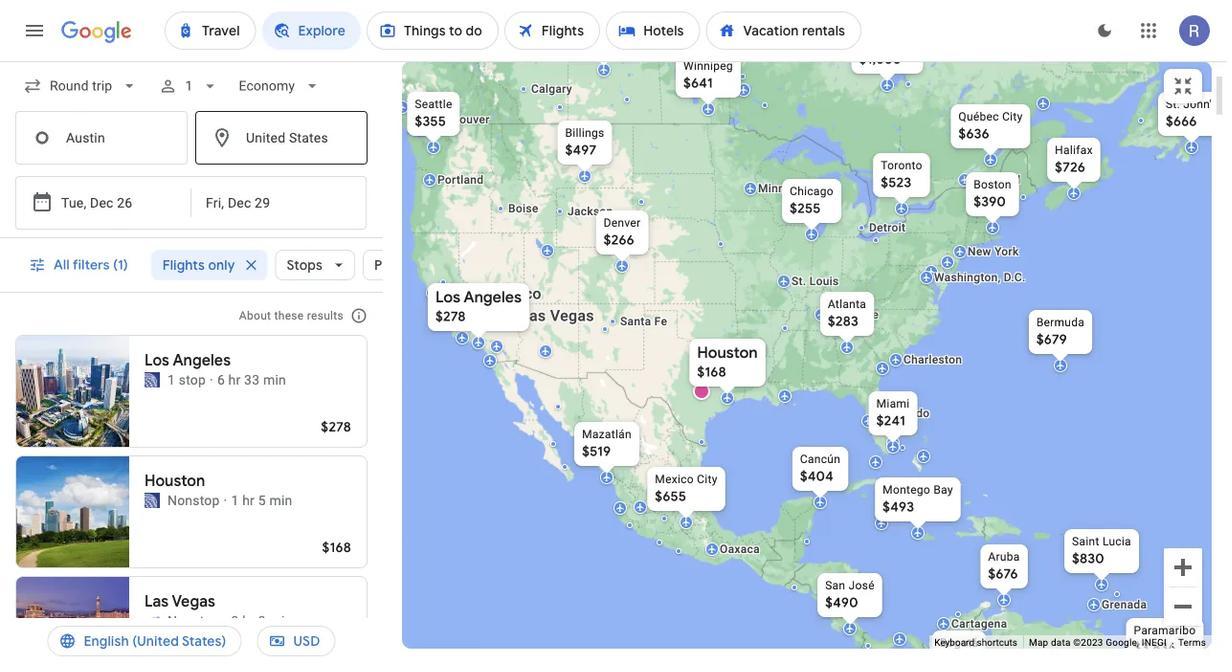 Task type: locate. For each thing, give the bounding box(es) containing it.
None text field
[[15, 111, 188, 165]]

0 vertical spatial united image
[[145, 372, 160, 388]]

1 horizontal spatial angeles
[[464, 288, 522, 307]]

houston inside map region
[[697, 343, 758, 363]]

usd
[[293, 633, 320, 650]]

angeles
[[464, 288, 522, 307], [173, 351, 231, 370]]

1 horizontal spatial st.
[[1166, 98, 1180, 111]]

0 vertical spatial nonstop
[[168, 492, 220, 508]]

bermuda
[[1036, 316, 1085, 329]]

1 horizontal spatial $168
[[697, 364, 726, 381]]

0 vertical spatial angeles
[[464, 288, 522, 307]]

denver $266
[[604, 216, 641, 249]]

city for $636
[[1002, 110, 1023, 123]]

726 US dollars text field
[[1055, 159, 1086, 176]]

las vegas down francisco
[[521, 307, 594, 325]]

2 nonstop from the top
[[168, 613, 220, 629]]

0 horizontal spatial los
[[145, 351, 169, 370]]

2 vertical spatial min
[[269, 613, 292, 629]]

1 horizontal spatial las vegas
[[521, 307, 594, 325]]

$490
[[825, 594, 858, 612]]

1 vertical spatial las
[[145, 592, 169, 612]]

1 vertical spatial las vegas
[[145, 592, 215, 612]]

seattle $355
[[415, 98, 452, 130]]

2 vertical spatial 1
[[231, 492, 239, 508]]

1 nonstop from the top
[[168, 492, 220, 508]]

1 horizontal spatial los
[[435, 288, 460, 307]]

boise
[[508, 202, 539, 215]]

mexico city $655
[[655, 473, 718, 505]]

only
[[208, 257, 235, 274]]

0 horizontal spatial angeles
[[173, 351, 231, 370]]

bogotá
[[940, 637, 978, 650]]

0 vertical spatial vegas
[[550, 307, 594, 325]]

1 horizontal spatial vegas
[[550, 307, 594, 325]]

min for las vegas
[[269, 613, 292, 629]]

0 vertical spatial $278
[[435, 308, 466, 325]]

vegas
[[550, 307, 594, 325], [172, 592, 215, 612]]

washington, d.c.
[[934, 271, 1026, 284]]

0 horizontal spatial las
[[145, 592, 169, 612]]

1 for 1 stop
[[168, 372, 175, 388]]

0 vertical spatial los
[[435, 288, 460, 307]]

0 vertical spatial min
[[263, 372, 286, 388]]

0 vertical spatial las vegas
[[521, 307, 594, 325]]

0 horizontal spatial houston
[[145, 471, 205, 491]]

355 US dollars text field
[[415, 113, 446, 130]]

las
[[521, 307, 546, 325], [145, 592, 169, 612]]

united image
[[145, 372, 160, 388], [145, 493, 160, 508]]

1 horizontal spatial houston
[[697, 343, 758, 363]]

1 vertical spatial 1
[[168, 372, 175, 388]]

united image for houston
[[145, 493, 160, 508]]

data
[[1051, 637, 1071, 649]]

0 horizontal spatial vegas
[[172, 592, 215, 612]]

san francisco
[[441, 285, 542, 303]]

0 horizontal spatial 278 us dollars text field
[[321, 418, 351, 436]]

nonstop up states)
[[168, 613, 220, 629]]

3 hr 3 min
[[231, 613, 292, 629]]

san up '$490'
[[825, 579, 846, 593]]

0 horizontal spatial 3
[[231, 613, 239, 629]]

0 horizontal spatial city
[[697, 473, 718, 486]]

st. for st. louis
[[792, 275, 806, 288]]

666 US dollars text field
[[1166, 113, 1197, 130]]

278 US dollars text field
[[435, 308, 466, 325], [321, 418, 351, 436]]

las up american and allegiant icon
[[145, 592, 169, 612]]

$168 inside houston $168
[[697, 364, 726, 381]]

los for los angeles
[[145, 351, 169, 370]]

vegas up states)
[[172, 592, 215, 612]]

portland
[[437, 173, 484, 187]]

las vegas inside map region
[[521, 307, 594, 325]]

québec city $636
[[959, 110, 1023, 143]]

0 horizontal spatial $168
[[322, 539, 351, 556]]

st. louis
[[792, 275, 839, 288]]

1 stop
[[168, 372, 206, 388]]

 image
[[224, 612, 227, 631]]

all filters (1)
[[54, 257, 128, 274]]

(1)
[[113, 257, 128, 274]]

1 horizontal spatial city
[[1002, 110, 1023, 123]]

0 horizontal spatial 1
[[168, 372, 175, 388]]

city inside mexico city $655
[[697, 473, 718, 486]]

1 vertical spatial angeles
[[173, 351, 231, 370]]

houston
[[697, 343, 758, 363], [145, 471, 205, 491]]

houston for houston $168
[[697, 343, 758, 363]]

about these results
[[239, 309, 344, 323]]

min for houston
[[269, 492, 292, 508]]

josé
[[849, 579, 875, 593]]

keyboard shortcuts button
[[934, 636, 1017, 650]]

seattle
[[415, 98, 452, 111]]

city right the mexico
[[697, 473, 718, 486]]

1 horizontal spatial 3
[[258, 613, 266, 629]]

523 US dollars text field
[[881, 174, 912, 191]]

2 united image from the top
[[145, 493, 160, 508]]

1 for 1
[[185, 78, 193, 94]]

0 vertical spatial 1
[[185, 78, 193, 94]]

676 US dollars text field
[[988, 566, 1018, 583]]

1 horizontal spatial las
[[521, 307, 546, 325]]

1 horizontal spatial $278
[[435, 308, 466, 325]]

830 US dollars text field
[[1072, 550, 1104, 568]]

map data ©2023 google, inegi
[[1029, 637, 1167, 649]]

1 vertical spatial united image
[[145, 493, 160, 508]]

american and allegiant image
[[145, 614, 160, 629]]

angeles up stop
[[173, 351, 231, 370]]

0 vertical spatial las
[[521, 307, 546, 325]]

1 vertical spatial 278 us dollars text field
[[321, 418, 351, 436]]

vegas left santa
[[550, 307, 594, 325]]

2 vertical spatial hr
[[242, 613, 255, 629]]

city right québec
[[1002, 110, 1023, 123]]

$493
[[883, 499, 914, 516]]

$168
[[697, 364, 726, 381], [322, 539, 351, 556]]

st. up "666 us dollars" text box at the top right of the page
[[1166, 98, 1180, 111]]

168 US dollars text field
[[322, 539, 351, 556]]

min
[[263, 372, 286, 388], [269, 492, 292, 508], [269, 613, 292, 629]]

1 3 from the left
[[231, 613, 239, 629]]

679 US dollars text field
[[1036, 331, 1067, 348]]

Departure text field
[[61, 177, 149, 229]]

1 vertical spatial st.
[[792, 275, 806, 288]]

miami $241
[[876, 397, 910, 430]]

saint lucia $830
[[1072, 535, 1131, 568]]

0 horizontal spatial san
[[441, 285, 468, 303]]

283 US dollars text field
[[828, 313, 859, 330]]

(united
[[132, 633, 179, 650]]

st. left louis
[[792, 275, 806, 288]]

d.c.
[[1004, 271, 1026, 284]]

st.
[[1166, 98, 1180, 111], [792, 275, 806, 288]]

aruba $676
[[988, 550, 1020, 583]]

0 vertical spatial san
[[441, 285, 468, 303]]

san for san josé $490
[[825, 579, 846, 593]]

city inside the québec city $636
[[1002, 110, 1023, 123]]

None field
[[15, 69, 147, 103], [231, 69, 329, 103], [15, 69, 147, 103], [231, 69, 329, 103]]

1 inside popup button
[[185, 78, 193, 94]]

cartagena
[[951, 617, 1007, 631]]

255 US dollars text field
[[790, 200, 821, 217]]

1 vertical spatial city
[[697, 473, 718, 486]]

1 united image from the top
[[145, 372, 160, 388]]

angeles for los angeles
[[173, 351, 231, 370]]

0 vertical spatial city
[[1002, 110, 1023, 123]]

hr right 6
[[228, 372, 241, 388]]

bogotá button
[[928, 627, 990, 664]]

bay
[[934, 483, 953, 497]]

paramaribo $3,836
[[1134, 624, 1196, 657]]

toronto $523
[[881, 159, 923, 191]]

winnipeg $641
[[683, 59, 733, 92]]

las vegas
[[521, 307, 594, 325], [145, 592, 215, 612]]

0 horizontal spatial $278
[[321, 418, 351, 436]]

san
[[441, 285, 468, 303], [825, 579, 846, 593]]

0 vertical spatial houston
[[697, 343, 758, 363]]

1 vertical spatial vegas
[[172, 592, 215, 612]]

1 vertical spatial san
[[825, 579, 846, 593]]

0 vertical spatial 278 us dollars text field
[[435, 308, 466, 325]]

flights
[[163, 257, 205, 274]]

0 horizontal spatial las vegas
[[145, 592, 215, 612]]

hr for las vegas
[[242, 613, 255, 629]]

$1,605
[[859, 51, 901, 68]]

los up the 1 stop
[[145, 351, 169, 370]]

404 US dollars text field
[[800, 468, 834, 485]]

1 vertical spatial nonstop
[[168, 613, 220, 629]]

detroit
[[869, 221, 906, 235]]

san inside san josé $490
[[825, 579, 846, 593]]

las down francisco
[[521, 307, 546, 325]]

city for $655
[[697, 473, 718, 486]]

1 vertical spatial min
[[269, 492, 292, 508]]

hr left usd button
[[242, 613, 255, 629]]

$404
[[800, 468, 834, 485]]

$283
[[828, 313, 859, 330]]

angeles inside los angeles $278
[[464, 288, 522, 307]]

louis
[[810, 275, 839, 288]]

billings
[[565, 126, 605, 140]]

1 vertical spatial los
[[145, 351, 169, 370]]

hr left 5
[[242, 492, 255, 508]]

flights only button
[[151, 242, 268, 288]]

washington,
[[934, 271, 1001, 284]]

st. inside st. john's $666
[[1166, 98, 1180, 111]]

about these results image
[[336, 293, 382, 339]]

mazatlán
[[582, 428, 632, 441]]

 image
[[224, 491, 227, 510]]

2 horizontal spatial 1
[[231, 492, 239, 508]]

montego bay $493
[[883, 483, 953, 516]]

nonstop for houston
[[168, 492, 220, 508]]

main menu image
[[23, 19, 46, 42]]

1 vertical spatial hr
[[242, 492, 255, 508]]

stops button
[[275, 242, 355, 288]]

las inside map region
[[521, 307, 546, 325]]

493 US dollars text field
[[883, 499, 914, 516]]

0 vertical spatial $168
[[697, 364, 726, 381]]

las vegas up american and allegiant icon
[[145, 592, 215, 612]]

$519
[[582, 443, 611, 460]]

english (united states) button
[[47, 618, 242, 664]]

angeles down boise
[[464, 288, 522, 307]]

1 horizontal spatial san
[[825, 579, 846, 593]]

1 vertical spatial houston
[[145, 471, 205, 491]]

0 vertical spatial st.
[[1166, 98, 1180, 111]]

nonstop left 1 hr 5 min on the bottom left of page
[[168, 492, 220, 508]]

san left francisco
[[441, 285, 468, 303]]

los left francisco
[[435, 288, 460, 307]]

Where to? text field
[[195, 111, 368, 165]]

los inside los angeles $278
[[435, 288, 460, 307]]

$278
[[435, 308, 466, 325], [321, 418, 351, 436]]

francisco
[[472, 285, 542, 303]]

$523
[[881, 174, 912, 191]]

655 US dollars text field
[[655, 488, 686, 505]]

inegi
[[1142, 637, 1167, 649]]

1 horizontal spatial 1
[[185, 78, 193, 94]]

map
[[1029, 637, 1048, 649]]

$390
[[974, 193, 1006, 211]]

0 horizontal spatial st.
[[792, 275, 806, 288]]



Task type: describe. For each thing, give the bounding box(es) containing it.
jackson
[[568, 205, 613, 218]]

chicago
[[790, 185, 834, 198]]

©2023
[[1073, 637, 1103, 649]]

toronto
[[881, 159, 923, 172]]

fe
[[654, 315, 667, 328]]

new
[[968, 245, 991, 258]]

168 US dollars text field
[[697, 364, 726, 381]]

angeles for los angeles $278
[[464, 288, 522, 307]]

$241
[[876, 413, 906, 430]]

price button
[[363, 242, 439, 288]]

new york
[[968, 245, 1019, 258]]

winnipeg
[[683, 59, 733, 73]]

490 US dollars text field
[[825, 594, 858, 612]]

cancún
[[800, 453, 841, 466]]

boston $390
[[974, 178, 1012, 211]]

636 US dollars text field
[[959, 125, 990, 143]]

map region
[[296, 3, 1227, 664]]

aruba
[[988, 550, 1020, 564]]

$679
[[1036, 331, 1067, 348]]

266 US dollars text field
[[604, 232, 635, 249]]

filters form
[[0, 61, 383, 238]]

1 for 1 hr 5 min
[[231, 492, 239, 508]]

$655
[[655, 488, 686, 505]]

houston $168
[[697, 343, 758, 381]]

atlanta
[[828, 298, 866, 311]]

st. john's $666
[[1166, 98, 1218, 130]]

québec
[[959, 110, 999, 123]]

halifax
[[1055, 144, 1093, 157]]

$641
[[683, 75, 713, 92]]

vancouver
[[433, 113, 490, 126]]

$830
[[1072, 550, 1104, 568]]

$3,836
[[1134, 639, 1176, 657]]

halifax $726
[[1055, 144, 1093, 176]]

boston
[[974, 178, 1012, 191]]

nashville
[[829, 308, 879, 322]]

0 vertical spatial hr
[[228, 372, 241, 388]]

$255
[[790, 200, 821, 217]]

cancún $404
[[800, 453, 841, 485]]

states)
[[182, 633, 226, 650]]

york
[[995, 245, 1019, 258]]

about
[[239, 309, 271, 323]]

vegas inside map region
[[550, 307, 594, 325]]

san for san francisco
[[441, 285, 468, 303]]

terms link
[[1178, 637, 1206, 649]]

stops
[[287, 257, 322, 274]]

english
[[84, 633, 129, 650]]

terms
[[1178, 637, 1206, 649]]

$636
[[959, 125, 990, 143]]

united image for los angeles
[[145, 372, 160, 388]]

bermuda $679
[[1036, 316, 1085, 348]]

view smaller map image
[[1172, 75, 1195, 98]]

santa
[[620, 315, 651, 328]]

$266
[[604, 232, 635, 249]]

lucia
[[1103, 535, 1131, 548]]

$278 inside los angeles $278
[[435, 308, 466, 325]]

minneapolis
[[758, 182, 824, 195]]

chicago $255
[[790, 185, 834, 217]]

oaxaca
[[720, 543, 760, 556]]

flights only
[[163, 257, 235, 274]]

atlanta $283
[[828, 298, 866, 330]]

change appearance image
[[1082, 8, 1128, 54]]

hr for houston
[[242, 492, 255, 508]]

orlando
[[887, 407, 930, 420]]

nonstop for las vegas
[[168, 613, 220, 629]]

1 horizontal spatial 278 us dollars text field
[[435, 308, 466, 325]]

english (united states)
[[84, 633, 226, 650]]

los for los angeles $278
[[435, 288, 460, 307]]

241 US dollars text field
[[876, 413, 906, 430]]

3836 US dollars text field
[[1134, 639, 1176, 657]]

all filters (1) button
[[17, 242, 143, 288]]

john's
[[1183, 98, 1218, 111]]

$726
[[1055, 159, 1086, 176]]

filters
[[73, 257, 110, 274]]

$497
[[565, 142, 597, 159]]

1 hr 5 min
[[231, 492, 292, 508]]

dallas
[[721, 352, 765, 370]]

1 vertical spatial $278
[[321, 418, 351, 436]]

usd button
[[257, 618, 336, 664]]

1605 US dollars text field
[[859, 51, 901, 68]]

charleston
[[904, 353, 962, 367]]

price
[[374, 257, 407, 274]]

houston for houston
[[145, 471, 205, 491]]

stop
[[179, 372, 206, 388]]

641 US dollars text field
[[683, 75, 713, 92]]

2 3 from the left
[[258, 613, 266, 629]]

google,
[[1106, 637, 1139, 649]]

montego
[[883, 483, 930, 497]]

mexico
[[655, 473, 694, 486]]

$355
[[415, 113, 446, 130]]

390 US dollars text field
[[974, 193, 1006, 211]]

497 US dollars text field
[[565, 142, 597, 159]]

Return text field
[[206, 177, 302, 229]]

6
[[217, 372, 225, 388]]

saint
[[1072, 535, 1099, 548]]

$1,605 button
[[848, 26, 927, 89]]

1 vertical spatial $168
[[322, 539, 351, 556]]

these
[[274, 309, 304, 323]]

all
[[54, 257, 70, 274]]

loading results progress bar
[[0, 61, 1227, 65]]

519 US dollars text field
[[582, 443, 611, 460]]

san josé $490
[[825, 579, 875, 612]]

miami
[[876, 397, 910, 411]]

keyboard
[[934, 637, 974, 649]]

st. for st. john's $666
[[1166, 98, 1180, 111]]

paramaribo
[[1134, 624, 1196, 637]]

33
[[244, 372, 260, 388]]



Task type: vqa. For each thing, say whether or not it's contained in the screenshot.
main content
no



